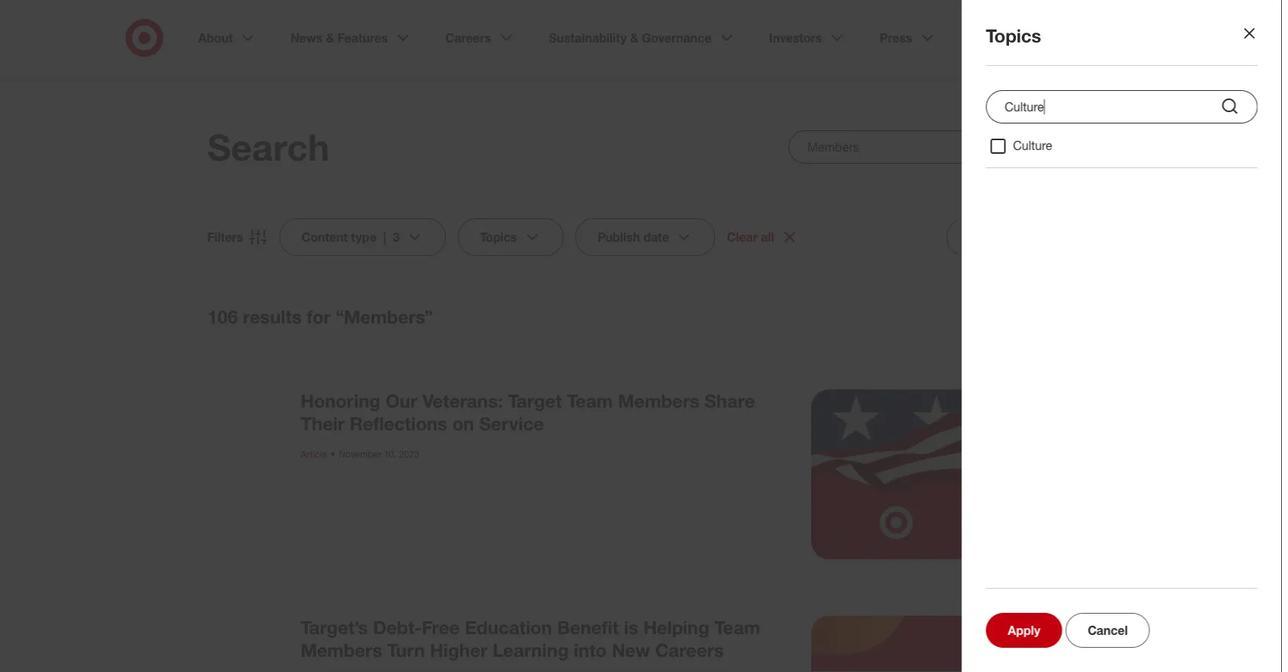 Task type: describe. For each thing, give the bounding box(es) containing it.
target
[[508, 390, 562, 412]]

members inside target's debt-free education benefit is helping team members turn higher learning into new careers
[[301, 640, 382, 662]]

Search Topics search field
[[986, 90, 1259, 124]]

new
[[612, 640, 651, 662]]

publish date button
[[576, 218, 716, 256]]

helping
[[644, 617, 710, 639]]

publish
[[598, 230, 640, 245]]

article
[[301, 449, 327, 460]]

"members"
[[336, 306, 433, 328]]

higher
[[430, 640, 488, 662]]

service
[[479, 413, 544, 435]]

topics inside dialog
[[986, 25, 1042, 47]]

article link
[[301, 449, 327, 460]]

clear all
[[728, 230, 775, 245]]

content type  |  3 button
[[280, 218, 446, 256]]

content type  |  3
[[302, 230, 400, 245]]

into
[[574, 640, 607, 662]]

apply button
[[986, 614, 1063, 649]]

date
[[644, 230, 669, 245]]

10,
[[384, 449, 397, 460]]

topics button
[[458, 218, 564, 256]]

target's
[[301, 617, 368, 639]]

culture
[[1014, 138, 1053, 153]]

Culture checkbox
[[990, 137, 1008, 156]]

careers
[[656, 640, 724, 662]]

team inside target's debt-free education benefit is helping team members turn higher learning into new careers
[[715, 617, 761, 639]]

for
[[307, 306, 331, 328]]

topics inside button
[[480, 230, 517, 245]]

benefit
[[558, 617, 619, 639]]

our
[[386, 390, 418, 412]]

honoring our veterans: target team members share their reflections on service
[[301, 390, 756, 435]]

a graphic of a red, white and blue flag with white stars and the target logo. image
[[812, 390, 982, 560]]

is
[[624, 617, 639, 639]]

their
[[301, 413, 345, 435]]

results
[[243, 306, 302, 328]]

clear all button
[[728, 228, 799, 247]]

topics dialog
[[0, 0, 1283, 673]]

on
[[453, 413, 474, 435]]

members inside honoring our veterans: target team members share their reflections on service
[[618, 390, 700, 412]]

honoring
[[301, 390, 381, 412]]

learning
[[493, 640, 569, 662]]

clear
[[728, 230, 758, 245]]

cancel
[[1088, 624, 1129, 638]]

veterans:
[[423, 390, 503, 412]]

target's debt-free education benefit is helping team members turn higher learning into new careers
[[301, 617, 761, 662]]



Task type: vqa. For each thing, say whether or not it's contained in the screenshot.
That's
no



Task type: locate. For each thing, give the bounding box(es) containing it.
topics
[[986, 25, 1042, 47], [480, 230, 517, 245]]

1 horizontal spatial topics
[[986, 25, 1042, 47]]

publish date
[[598, 230, 669, 245]]

apply
[[1008, 624, 1041, 638]]

education
[[465, 617, 553, 639]]

members
[[618, 390, 700, 412], [301, 640, 382, 662]]

cancel button
[[1066, 614, 1151, 649]]

reflections
[[350, 413, 448, 435]]

honoring our veterans: target team members share their reflections on service link
[[301, 390, 756, 435]]

type  |  3
[[351, 230, 400, 245]]

team up careers
[[715, 617, 761, 639]]

0 vertical spatial members
[[618, 390, 700, 412]]

members down 'target's'
[[301, 640, 382, 662]]

filters
[[207, 230, 243, 245]]

2023
[[399, 449, 420, 460]]

1 horizontal spatial team
[[715, 617, 761, 639]]

target's debt-free education benefit is helping team members turn higher learning into new careers link
[[301, 617, 761, 662]]

0 vertical spatial team
[[567, 390, 613, 412]]

1 vertical spatial topics
[[480, 230, 517, 245]]

1 vertical spatial members
[[301, 640, 382, 662]]

free
[[422, 617, 460, 639]]

november 10, 2023
[[339, 449, 420, 460]]

turn
[[387, 640, 425, 662]]

106 results for "members"
[[207, 306, 433, 328]]

0 vertical spatial topics
[[986, 25, 1042, 47]]

search
[[207, 125, 330, 169]]

content
[[302, 230, 348, 245]]

0 horizontal spatial topics
[[480, 230, 517, 245]]

team inside honoring our veterans: target team members share their reflections on service
[[567, 390, 613, 412]]

0 horizontal spatial team
[[567, 390, 613, 412]]

0 horizontal spatial members
[[301, 640, 382, 662]]

debt-
[[373, 617, 422, 639]]

november
[[339, 449, 382, 460]]

team right "target"
[[567, 390, 613, 412]]

team
[[567, 390, 613, 412], [715, 617, 761, 639]]

Search search field
[[789, 130, 1075, 164]]

members left the share
[[618, 390, 700, 412]]

1 vertical spatial team
[[715, 617, 761, 639]]

1 horizontal spatial members
[[618, 390, 700, 412]]

106
[[207, 306, 238, 328]]

all
[[762, 230, 775, 245]]

share
[[705, 390, 756, 412]]



